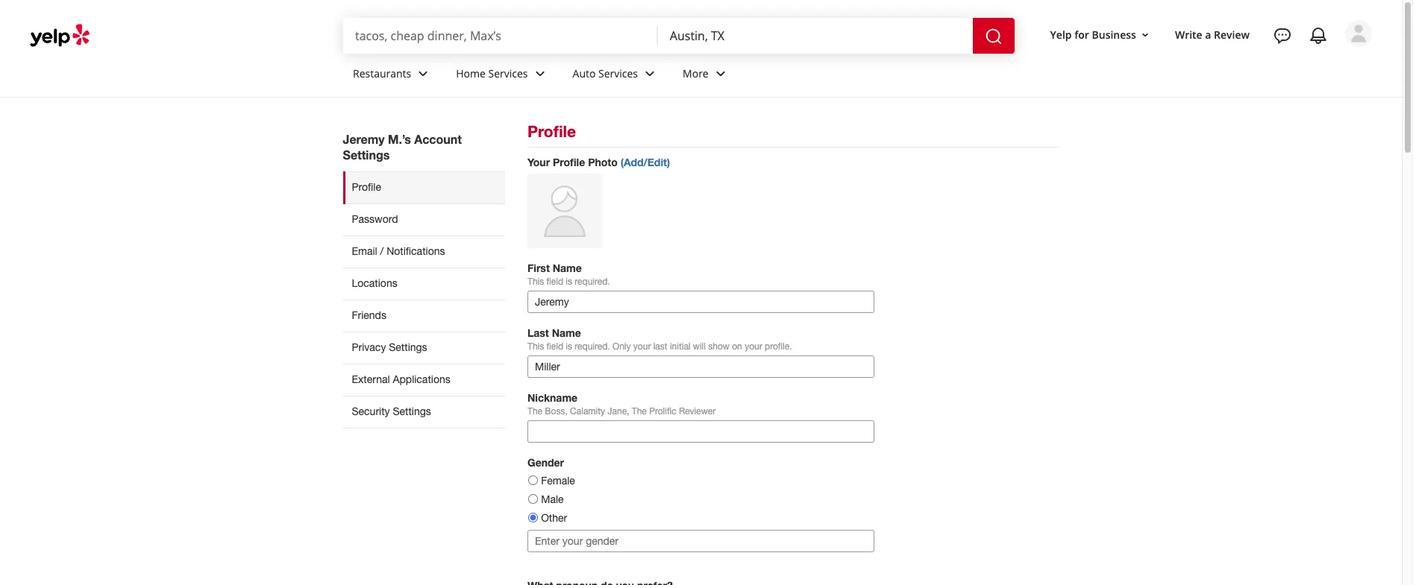 Task type: locate. For each thing, give the bounding box(es) containing it.
0 horizontal spatial none field
[[355, 28, 646, 44]]

this inside last name this field is required. only your last initial will show on your profile.
[[528, 342, 544, 352]]

3 24 chevron down v2 image from the left
[[712, 65, 730, 83]]

is inside first name this field is required.
[[566, 277, 572, 287]]

settings
[[343, 148, 390, 162], [389, 342, 427, 354], [393, 406, 431, 418]]

show
[[708, 342, 730, 352]]

initial
[[670, 342, 691, 352]]

field inside last name this field is required. only your last initial will show on your profile.
[[547, 342, 563, 352]]

0 vertical spatial this
[[528, 277, 544, 287]]

(add/edit) link
[[621, 156, 670, 169]]

1 vertical spatial this
[[528, 342, 544, 352]]

1 horizontal spatial none field
[[670, 28, 961, 44]]

services
[[488, 66, 528, 80], [598, 66, 638, 80]]

field for first
[[547, 277, 563, 287]]

m.'s
[[388, 132, 411, 146]]

email / notifications link
[[343, 236, 505, 268]]

yelp for business button
[[1044, 21, 1157, 48]]

settings up "external applications"
[[389, 342, 427, 354]]

profile
[[528, 122, 576, 141], [553, 156, 585, 169], [352, 181, 381, 193]]

24 chevron down v2 image right more
[[712, 65, 730, 83]]

0 horizontal spatial 24 chevron down v2 image
[[414, 65, 432, 83]]

0 horizontal spatial your
[[633, 342, 651, 352]]

1 field from the top
[[547, 277, 563, 287]]

0 vertical spatial settings
[[343, 148, 390, 162]]

external applications link
[[343, 364, 505, 396]]

1 is from the top
[[566, 277, 572, 287]]

this inside first name this field is required.
[[528, 277, 544, 287]]

password link
[[343, 204, 505, 236]]

2 services from the left
[[598, 66, 638, 80]]

24 chevron down v2 image inside "restaurants" link
[[414, 65, 432, 83]]

locations
[[352, 278, 398, 290]]

1 vertical spatial settings
[[389, 342, 427, 354]]

1 vertical spatial profile
[[553, 156, 585, 169]]

profile.
[[765, 342, 792, 352]]

0 vertical spatial is
[[566, 277, 572, 287]]

security settings link
[[343, 396, 505, 429]]

required. for last
[[575, 342, 610, 352]]

auto
[[573, 66, 596, 80]]

None field
[[355, 28, 646, 44], [670, 28, 961, 44]]

0 vertical spatial field
[[547, 277, 563, 287]]

this
[[528, 277, 544, 287], [528, 342, 544, 352]]

name inside last name this field is required. only your last initial will show on your profile.
[[552, 327, 581, 340]]

write a review
[[1175, 27, 1250, 42]]

is for first
[[566, 277, 572, 287]]

your right on
[[745, 342, 762, 352]]

1 vertical spatial name
[[552, 327, 581, 340]]

2 this from the top
[[528, 342, 544, 352]]

1 services from the left
[[488, 66, 528, 80]]

services for home services
[[488, 66, 528, 80]]

24 chevron down v2 image right restaurants on the left top of the page
[[414, 65, 432, 83]]

none field near
[[670, 28, 961, 44]]

None search field
[[343, 18, 1018, 54]]

1 horizontal spatial the
[[632, 407, 647, 417]]

female
[[541, 475, 575, 487]]

for
[[1075, 27, 1089, 42]]

2 field from the top
[[547, 342, 563, 352]]

more link
[[671, 54, 742, 97]]

security settings
[[352, 406, 431, 418]]

last
[[653, 342, 668, 352]]

name right last
[[552, 327, 581, 340]]

services left 24 chevron down v2 image
[[598, 66, 638, 80]]

Nickname text field
[[528, 421, 875, 443]]

1 vertical spatial field
[[547, 342, 563, 352]]

1 your from the left
[[633, 342, 651, 352]]

1 horizontal spatial 24 chevron down v2 image
[[531, 65, 549, 83]]

0 vertical spatial name
[[553, 262, 582, 275]]

field down last
[[547, 342, 563, 352]]

your
[[633, 342, 651, 352], [745, 342, 762, 352]]

Female radio
[[528, 476, 538, 486]]

prolific
[[649, 407, 677, 417]]

settings for security
[[393, 406, 431, 418]]

this down last
[[528, 342, 544, 352]]

this down first
[[528, 277, 544, 287]]

24 chevron down v2 image left auto on the left of the page
[[531, 65, 549, 83]]

the
[[528, 407, 543, 417], [632, 407, 647, 417]]

2 required. from the top
[[575, 342, 610, 352]]

male
[[541, 494, 564, 506]]

1 vertical spatial required.
[[575, 342, 610, 352]]

required. inside last name this field is required. only your last initial will show on your profile.
[[575, 342, 610, 352]]

is inside last name this field is required. only your last initial will show on your profile.
[[566, 342, 572, 352]]

0 horizontal spatial the
[[528, 407, 543, 417]]

Find text field
[[355, 28, 646, 44]]

2 vertical spatial profile
[[352, 181, 381, 193]]

boss,
[[545, 407, 568, 417]]

your
[[528, 156, 550, 169]]

the right 'jane,'
[[632, 407, 647, 417]]

field
[[547, 277, 563, 287], [547, 342, 563, 352]]

notifications image
[[1310, 27, 1328, 45]]

notifications
[[387, 245, 445, 257]]

24 chevron down v2 image inside 'more' link
[[712, 65, 730, 83]]

field down first
[[547, 277, 563, 287]]

write a review link
[[1169, 21, 1256, 48]]

name
[[553, 262, 582, 275], [552, 327, 581, 340]]

profile right your on the left top of the page
[[553, 156, 585, 169]]

external
[[352, 374, 390, 386]]

required.
[[575, 277, 610, 287], [575, 342, 610, 352]]

required. for first
[[575, 277, 610, 287]]

1 required. from the top
[[575, 277, 610, 287]]

1 24 chevron down v2 image from the left
[[414, 65, 432, 83]]

auto services link
[[561, 54, 671, 97]]

none field find
[[355, 28, 646, 44]]

field inside first name this field is required.
[[547, 277, 563, 287]]

profile link
[[343, 172, 505, 204]]

jeremy
[[343, 132, 385, 146]]

profile up your on the left top of the page
[[528, 122, 576, 141]]

name inside first name this field is required.
[[553, 262, 582, 275]]

the left boss, in the left of the page
[[528, 407, 543, 417]]

2 none field from the left
[[670, 28, 961, 44]]

2 vertical spatial settings
[[393, 406, 431, 418]]

name right first
[[553, 262, 582, 275]]

24 chevron down v2 image inside home services link
[[531, 65, 549, 83]]

1 vertical spatial is
[[566, 342, 572, 352]]

2 is from the top
[[566, 342, 572, 352]]

your profile photo (add/edit)
[[528, 156, 670, 169]]

1 none field from the left
[[355, 28, 646, 44]]

last
[[528, 327, 549, 340]]

calamity
[[570, 407, 605, 417]]

24 chevron down v2 image
[[414, 65, 432, 83], [531, 65, 549, 83], [712, 65, 730, 83]]

settings down "jeremy"
[[343, 148, 390, 162]]

16 chevron down v2 image
[[1139, 29, 1151, 41]]

gender
[[528, 457, 564, 469]]

none field up business categories element
[[670, 28, 961, 44]]

2 the from the left
[[632, 407, 647, 417]]

your left the "last"
[[633, 342, 651, 352]]

1 the from the left
[[528, 407, 543, 417]]

0 horizontal spatial services
[[488, 66, 528, 80]]

services for auto services
[[598, 66, 638, 80]]

0 vertical spatial required.
[[575, 277, 610, 287]]

is
[[566, 277, 572, 287], [566, 342, 572, 352]]

1 horizontal spatial services
[[598, 66, 638, 80]]

is for last
[[566, 342, 572, 352]]

photo
[[588, 156, 618, 169]]

friends
[[352, 310, 386, 322]]

required. inside first name this field is required.
[[575, 277, 610, 287]]

1 this from the top
[[528, 277, 544, 287]]

home
[[456, 66, 486, 80]]

none field up home services in the top of the page
[[355, 28, 646, 44]]

24 chevron down v2 image for more
[[712, 65, 730, 83]]

2 24 chevron down v2 image from the left
[[531, 65, 549, 83]]

2 horizontal spatial 24 chevron down v2 image
[[712, 65, 730, 83]]

services right home
[[488, 66, 528, 80]]

profile up password
[[352, 181, 381, 193]]

only
[[613, 342, 631, 352]]

restaurants link
[[341, 54, 444, 97]]

1 horizontal spatial your
[[745, 342, 762, 352]]

settings down "applications"
[[393, 406, 431, 418]]



Task type: vqa. For each thing, say whether or not it's contained in the screenshot.
AND RELATED MARKS ARE REGISTERED TRADEMARKS OF YELP.
no



Task type: describe. For each thing, give the bounding box(es) containing it.
business
[[1092, 27, 1136, 42]]

field for last
[[547, 342, 563, 352]]

this for first
[[528, 277, 544, 287]]

write
[[1175, 27, 1203, 42]]

nickname the boss, calamity jane, the prolific reviewer
[[528, 392, 716, 417]]

first
[[528, 262, 550, 275]]

privacy
[[352, 342, 386, 354]]

24 chevron down v2 image
[[641, 65, 659, 83]]

messages image
[[1274, 27, 1292, 45]]

email / notifications
[[352, 245, 445, 257]]

other
[[541, 513, 567, 525]]

locations link
[[343, 268, 505, 300]]

will
[[693, 342, 706, 352]]

name for last
[[552, 327, 581, 340]]

jeremy m.'s account settings
[[343, 132, 462, 162]]

reviewer
[[679, 407, 716, 417]]

nickname
[[528, 392, 578, 404]]

home services link
[[444, 54, 561, 97]]

security
[[352, 406, 390, 418]]

(add/edit)
[[621, 156, 670, 169]]

user actions element
[[1038, 19, 1393, 110]]

24 chevron down v2 image for restaurants
[[414, 65, 432, 83]]

Last Name text field
[[528, 356, 875, 378]]

jane,
[[608, 407, 629, 417]]

this for last
[[528, 342, 544, 352]]

/
[[380, 245, 384, 257]]

First Name text field
[[528, 291, 875, 313]]

review
[[1214, 27, 1250, 42]]

restaurants
[[353, 66, 411, 80]]

password
[[352, 213, 398, 225]]

jeremy m. image
[[1345, 20, 1372, 47]]

name for first
[[553, 262, 582, 275]]

Other radio
[[528, 513, 538, 523]]

first name this field is required.
[[528, 262, 610, 287]]

search image
[[985, 27, 1003, 45]]

yelp
[[1050, 27, 1072, 42]]

external applications
[[352, 374, 451, 386]]

business categories element
[[341, 54, 1372, 97]]

email
[[352, 245, 377, 257]]

0 vertical spatial profile
[[528, 122, 576, 141]]

more
[[683, 66, 709, 80]]

account
[[414, 132, 462, 146]]

profile inside profile link
[[352, 181, 381, 193]]

24 chevron down v2 image for home services
[[531, 65, 549, 83]]

Near text field
[[670, 28, 961, 44]]

Male radio
[[528, 495, 538, 505]]

on
[[732, 342, 742, 352]]

auto services
[[573, 66, 638, 80]]

a
[[1205, 27, 1211, 42]]

settings inside jeremy m.'s account settings
[[343, 148, 390, 162]]

friends link
[[343, 300, 505, 332]]

applications
[[393, 374, 451, 386]]

home services
[[456, 66, 528, 80]]

privacy settings link
[[343, 332, 505, 364]]

2 your from the left
[[745, 342, 762, 352]]

settings for privacy
[[389, 342, 427, 354]]

last name this field is required. only your last initial will show on your profile.
[[528, 327, 792, 352]]

Enter your gender text field
[[528, 531, 875, 553]]

yelp for business
[[1050, 27, 1136, 42]]

privacy settings
[[352, 342, 427, 354]]



